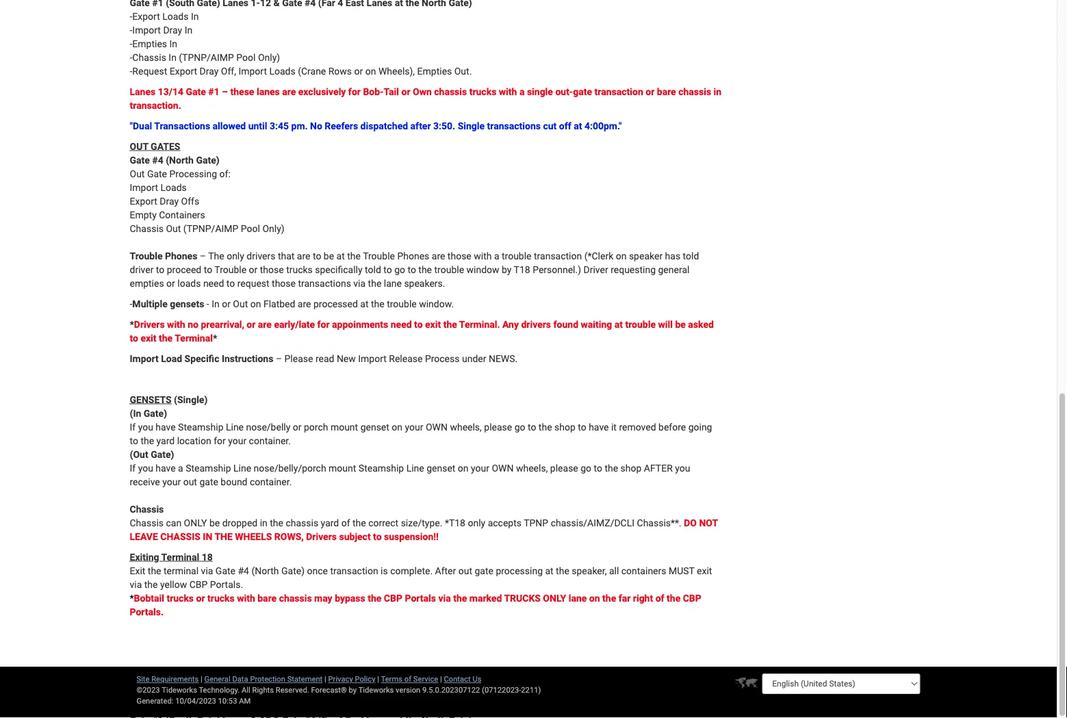 Task type: vqa. For each thing, say whether or not it's contained in the screenshot.
Sign Out link
no



Task type: locate. For each thing, give the bounding box(es) containing it.
2 vertical spatial transaction
[[330, 565, 379, 577]]

loads up offs
[[161, 182, 187, 193]]

those down that
[[260, 264, 284, 275]]

chassis inside chassis chassis can only be dropped in the chassis yard of the correct size/type. *t18 only accepts tpnp chassis/aimz/dcli chassis**.
[[286, 517, 319, 529]]

out down location
[[183, 476, 197, 488]]

with inside lanes 13/14 gate #1 – these lanes are exclusively for bob-tail or own chassis trucks with a single out-gate transaction or bare chassis in transaction.
[[499, 86, 517, 97]]

0 horizontal spatial lane
[[384, 278, 402, 289]]

1 horizontal spatial drivers
[[522, 319, 551, 330]]

to
[[313, 250, 322, 262], [156, 264, 165, 275], [204, 264, 212, 275], [384, 264, 392, 275], [408, 264, 416, 275], [227, 278, 235, 289], [415, 319, 423, 330], [130, 332, 138, 344], [528, 421, 537, 433], [578, 421, 587, 433], [130, 435, 138, 446], [594, 463, 603, 474], [373, 531, 382, 542]]

1 horizontal spatial told
[[683, 250, 700, 262]]

out down request
[[233, 298, 248, 309]]

need right loads
[[203, 278, 224, 289]]

trucks down that
[[286, 264, 313, 275]]

service
[[414, 675, 439, 684]]

drivers
[[247, 250, 276, 262], [522, 319, 551, 330]]

1 vertical spatial (north
[[252, 565, 279, 577]]

trucks down yellow
[[167, 593, 194, 604]]

out for gensets
[[233, 298, 248, 309]]

0 horizontal spatial out
[[183, 476, 197, 488]]

4 | from the left
[[440, 675, 442, 684]]

(north
[[166, 154, 194, 166], [252, 565, 279, 577]]

only right the
[[227, 250, 244, 262]]

1 vertical spatial transactions
[[298, 278, 351, 289]]

out down out
[[130, 168, 145, 179]]

leave
[[130, 531, 158, 542]]

0 horizontal spatial for
[[214, 435, 226, 446]]

3:45
[[270, 120, 289, 131]]

export up 'request' in the top left of the page
[[132, 10, 160, 22]]

0 vertical spatial exit
[[425, 319, 441, 330]]

* for * drivers with no prearrival, or are early/late for appoinments need to exit the terminal. any drivers found waiting at trouble will be asked to exit the terminal
[[130, 319, 134, 330]]

after
[[435, 565, 456, 577]]

0 horizontal spatial gate
[[200, 476, 218, 488]]

out inside gensets (single) (in gate) if you have steamship line nose/belly or porch mount genset on your own wheels, please go to the shop to have it removed before going to the yard location for your container. (out gate) if you have a steamship line nose/belly/porch mount steamship line genset on your own wheels, please go to the shop after you receive your out gate bound container.
[[183, 476, 197, 488]]

0 vertical spatial out
[[130, 168, 145, 179]]

lanes
[[257, 86, 280, 97]]

2 vertical spatial loads
[[161, 182, 187, 193]]

empties up own
[[418, 65, 452, 77]]

will
[[659, 319, 673, 330]]

0 horizontal spatial out
[[130, 168, 145, 179]]

©2023 tideworks
[[137, 686, 197, 695]]

2 vertical spatial for
[[214, 435, 226, 446]]

1 phones from the left
[[165, 250, 198, 262]]

go inside – the only drivers that are to be at the trouble phones are those with a trouble transaction (*clerk on speaker has told driver to proceed to trouble or those trucks specifically told to go to the trouble window by t18 personnel.) driver requesting general empties or loads need to request those transactions via the lane speakers.
[[395, 264, 406, 275]]

0 horizontal spatial exit
[[141, 332, 157, 344]]

1 horizontal spatial empties
[[418, 65, 452, 77]]

gates
[[151, 141, 180, 152]]

2 phones from the left
[[398, 250, 430, 262]]

1 horizontal spatial #4
[[238, 565, 249, 577]]

genset up *t18
[[427, 463, 456, 474]]

your
[[405, 421, 424, 433], [228, 435, 247, 446], [471, 463, 490, 474], [163, 476, 181, 488]]

on inside the exiting terminal 18 exit the terminal via gate #4 (north gate) once transaction is complete. after out gate processing at the speaker, all containers must exit via the yellow cbp portals. * bobtail trucks or trucks with bare chassis may bypass the cbp portals via the marked trucks only lane on the far right of the cbp portals.
[[590, 593, 600, 604]]

0 horizontal spatial need
[[203, 278, 224, 289]]

trucks
[[470, 86, 497, 97], [286, 264, 313, 275], [167, 593, 194, 604], [208, 593, 235, 604]]

gate inside the exiting terminal 18 exit the terminal via gate #4 (north gate) once transaction is complete. after out gate processing at the speaker, all containers must exit via the yellow cbp portals. * bobtail trucks or trucks with bare chassis may bypass the cbp portals via the marked trucks only lane on the far right of the cbp portals.
[[216, 565, 236, 577]]

1 horizontal spatial out
[[459, 565, 473, 577]]

has
[[666, 250, 681, 262]]

1 horizontal spatial in
[[714, 86, 722, 97]]

wheels),
[[379, 65, 415, 77]]

cbp left portals
[[384, 593, 403, 604]]

1 vertical spatial –
[[200, 250, 206, 262]]

loads inside out gates gate #4 (north gate) out gate processing of: import loads export dray offs empty containers chassis out (tpnp/aimp pool only)
[[161, 182, 187, 193]]

gate) inside the exiting terminal 18 exit the terminal via gate #4 (north gate) once transaction is complete. after out gate processing at the speaker, all containers must exit via the yellow cbp portals. * bobtail trucks or trucks with bare chassis may bypass the cbp portals via the marked trucks only lane on the far right of the cbp portals.
[[282, 565, 305, 577]]

| up "9.5.0.202307122"
[[440, 675, 442, 684]]

10:53
[[218, 697, 237, 706]]

the
[[208, 250, 224, 262]]

appoinments
[[332, 319, 389, 330]]

* drivers with no prearrival, or are early/late for appoinments need to exit the terminal. any drivers found waiting at trouble will be asked to exit the terminal
[[130, 319, 714, 344]]

transaction inside lanes 13/14 gate #1 – these lanes are exclusively for bob-tail or own chassis trucks with a single out-gate transaction or bare chassis in transaction.
[[595, 86, 644, 97]]

2 horizontal spatial of
[[656, 593, 665, 604]]

export up "13/14"
[[170, 65, 197, 77]]

pool inside -export loads in -import dray in -empties in -chassis in (tpnp/aimp pool only) -request export dray off, import loads (crane rows or on wheels), empties out.
[[237, 52, 256, 63]]

with left single
[[499, 86, 517, 97]]

with left "no"
[[167, 319, 185, 330]]

by
[[502, 264, 512, 275], [349, 686, 357, 695]]

0 horizontal spatial of
[[342, 517, 350, 529]]

0 horizontal spatial transactions
[[298, 278, 351, 289]]

2 horizontal spatial out
[[233, 298, 248, 309]]

bare
[[657, 86, 677, 97], [258, 593, 277, 604]]

* down multiple
[[130, 319, 134, 330]]

no
[[188, 319, 199, 330]]

the
[[215, 531, 233, 542]]

0 vertical spatial (north
[[166, 154, 194, 166]]

loads up 'request' in the top left of the page
[[162, 10, 189, 22]]

exit
[[425, 319, 441, 330], [141, 332, 157, 344], [697, 565, 713, 577]]

a inside gensets (single) (in gate) if you have steamship line nose/belly or porch mount genset on your own wheels, please go to the shop to have it removed before going to the yard location for your container. (out gate) if you have a steamship line nose/belly/porch mount steamship line genset on your own wheels, please go to the shop after you receive your out gate bound container.
[[178, 463, 183, 474]]

| left general
[[201, 675, 203, 684]]

0 horizontal spatial yard
[[157, 435, 175, 446]]

2 horizontal spatial cbp
[[683, 593, 702, 604]]

only right trucks
[[543, 593, 567, 604]]

with up 'window'
[[474, 250, 492, 262]]

1 horizontal spatial only
[[468, 517, 486, 529]]

by down privacy policy link on the bottom left of the page
[[349, 686, 357, 695]]

0 vertical spatial drivers
[[134, 319, 165, 330]]

2 horizontal spatial be
[[676, 319, 686, 330]]

gate inside gensets (single) (in gate) if you have steamship line nose/belly or porch mount genset on your own wheels, please go to the shop to have it removed before going to the yard location for your container. (out gate) if you have a steamship line nose/belly/porch mount steamship line genset on your own wheels, please go to the shop after you receive your out gate bound container.
[[200, 476, 218, 488]]

exiting terminal 18 exit the terminal via gate #4 (north gate) once transaction is complete. after out gate processing at the speaker, all containers must exit via the yellow cbp portals. * bobtail trucks or trucks with bare chassis may bypass the cbp portals via the marked trucks only lane on the far right of the cbp portals.
[[130, 552, 713, 618]]

yard
[[157, 435, 175, 446], [321, 517, 339, 529]]

trouble down speakers.
[[387, 298, 417, 309]]

1 vertical spatial container.
[[250, 476, 292, 488]]

be right will
[[676, 319, 686, 330]]

off
[[560, 120, 572, 131]]

(tpnp/aimp
[[179, 52, 234, 63], [183, 223, 239, 234]]

only right *t18
[[468, 517, 486, 529]]

0 vertical spatial need
[[203, 278, 224, 289]]

mount right porch at the bottom left of the page
[[331, 421, 358, 433]]

only inside – the only drivers that are to be at the trouble phones are those with a trouble transaction (*clerk on speaker has told driver to proceed to trouble or those trucks specifically told to go to the trouble window by t18 personnel.) driver requesting general empties or loads need to request those transactions via the lane speakers.
[[227, 250, 244, 262]]

a down location
[[178, 463, 183, 474]]

wheels,
[[450, 421, 482, 433], [516, 463, 548, 474]]

0 horizontal spatial by
[[349, 686, 357, 695]]

–
[[222, 86, 228, 97], [200, 250, 206, 262], [276, 353, 282, 364]]

yard left location
[[157, 435, 175, 446]]

transaction
[[595, 86, 644, 97], [534, 250, 582, 262], [330, 565, 379, 577]]

* down exit
[[130, 593, 134, 604]]

out down containers at left
[[166, 223, 181, 234]]

1 horizontal spatial a
[[495, 250, 500, 262]]

1 vertical spatial portals.
[[130, 606, 164, 618]]

lane inside – the only drivers that are to be at the trouble phones are those with a trouble transaction (*clerk on speaker has told driver to proceed to trouble or those trucks specifically told to go to the trouble window by t18 personnel.) driver requesting general empties or loads need to request those transactions via the lane speakers.
[[384, 278, 402, 289]]

gate up 4:00pm."
[[574, 86, 593, 97]]

1 horizontal spatial transaction
[[534, 250, 582, 262]]

dispatched
[[361, 120, 408, 131]]

specific
[[185, 353, 220, 364]]

0 horizontal spatial (north
[[166, 154, 194, 166]]

0 vertical spatial loads
[[162, 10, 189, 22]]

be up specifically
[[324, 250, 334, 262]]

1 vertical spatial #4
[[238, 565, 249, 577]]

trouble inside * drivers with no prearrival, or are early/late for appoinments need to exit the terminal. any drivers found waiting at trouble will be asked to exit the terminal
[[626, 319, 656, 330]]

need up release
[[391, 319, 412, 330]]

gate) left once
[[282, 565, 305, 577]]

of:
[[220, 168, 231, 179]]

transactions
[[487, 120, 541, 131], [298, 278, 351, 289]]

via down exit
[[130, 579, 142, 590]]

1 vertical spatial only
[[543, 593, 567, 604]]

#4 inside the exiting terminal 18 exit the terminal via gate #4 (north gate) once transaction is complete. after out gate processing at the speaker, all containers must exit via the yellow cbp portals. * bobtail trucks or trucks with bare chassis may bypass the cbp portals via the marked trucks only lane on the far right of the cbp portals.
[[238, 565, 249, 577]]

or inside -export loads in -import dray in -empties in -chassis in (tpnp/aimp pool only) -request export dray off, import loads (crane rows or on wheels), empties out.
[[355, 65, 363, 77]]

1 vertical spatial terminal
[[161, 552, 199, 563]]

0 vertical spatial go
[[395, 264, 406, 275]]

those up flatbed
[[272, 278, 296, 289]]

gate
[[186, 86, 206, 97], [130, 154, 150, 166], [147, 168, 167, 179], [216, 565, 236, 577]]

import load specific instructions – please read new import release process under news.
[[130, 353, 518, 364]]

0 horizontal spatial a
[[178, 463, 183, 474]]

0 vertical spatial lane
[[384, 278, 402, 289]]

– left please at the left of page
[[276, 353, 282, 364]]

1 horizontal spatial (north
[[252, 565, 279, 577]]

exit inside the exiting terminal 18 exit the terminal via gate #4 (north gate) once transaction is complete. after out gate processing at the speaker, all containers must exit via the yellow cbp portals. * bobtail trucks or trucks with bare chassis may bypass the cbp portals via the marked trucks only lane on the far right of the cbp portals.
[[697, 565, 713, 577]]

1 if from the top
[[130, 421, 136, 433]]

0 vertical spatial bare
[[657, 86, 677, 97]]

porch
[[304, 421, 328, 433]]

10/04/2023
[[176, 697, 216, 706]]

shop left it
[[555, 421, 576, 433]]

bare inside lanes 13/14 gate #1 – these lanes are exclusively for bob-tail or own chassis trucks with a single out-gate transaction or bare chassis in transaction.
[[657, 86, 677, 97]]

prearrival,
[[201, 319, 244, 330]]

1 horizontal spatial out
[[166, 223, 181, 234]]

those up 'window'
[[448, 250, 472, 262]]

2 vertical spatial be
[[210, 517, 220, 529]]

– inside lanes 13/14 gate #1 – these lanes are exclusively for bob-tail or own chassis trucks with a single out-gate transaction or bare chassis in transaction.
[[222, 86, 228, 97]]

terminal inside * drivers with no prearrival, or are early/late for appoinments need to exit the terminal. any drivers found waiting at trouble will be asked to exit the terminal
[[175, 332, 213, 344]]

0 horizontal spatial genset
[[361, 421, 390, 433]]

are down flatbed
[[258, 319, 272, 330]]

gate left bound
[[200, 476, 218, 488]]

tail
[[384, 86, 399, 97]]

0 horizontal spatial #4
[[152, 154, 164, 166]]

0 vertical spatial by
[[502, 264, 512, 275]]

size/type.
[[401, 517, 443, 529]]

0 vertical spatial please
[[485, 421, 513, 433]]

out
[[130, 168, 145, 179], [166, 223, 181, 234], [233, 298, 248, 309]]

0 horizontal spatial in
[[260, 517, 268, 529]]

* down prearrival,
[[213, 332, 217, 344]]

only inside chassis chassis can only be dropped in the chassis yard of the correct size/type. *t18 only accepts tpnp chassis/aimz/dcli chassis**.
[[184, 517, 207, 529]]

if down (in
[[130, 421, 136, 433]]

with inside – the only drivers that are to be at the trouble phones are those with a trouble transaction (*clerk on speaker has told driver to proceed to trouble or those trucks specifically told to go to the trouble window by t18 personnel.) driver requesting general empties or loads need to request those transactions via the lane speakers.
[[474, 250, 492, 262]]

wheels
[[235, 531, 272, 542]]

at inside * drivers with no prearrival, or are early/late for appoinments need to exit the terminal. any drivers found waiting at trouble will be asked to exit the terminal
[[615, 319, 623, 330]]

chassis**.
[[637, 517, 682, 529]]

import left load
[[130, 353, 159, 364]]

chassis up 'request' in the top left of the page
[[132, 52, 166, 63]]

transactions
[[154, 120, 210, 131]]

are up early/late
[[298, 298, 311, 309]]

once
[[307, 565, 328, 577]]

have down the gensets
[[156, 421, 176, 433]]

gensets (single) (in gate) if you have steamship line nose/belly or porch mount genset on your own wheels, please go to the shop to have it removed before going to the yard location for your container. (out gate) if you have a steamship line nose/belly/porch mount steamship line genset on your own wheels, please go to the shop after you receive your out gate bound container.
[[130, 394, 713, 488]]

1 vertical spatial be
[[676, 319, 686, 330]]

gate left #1
[[186, 86, 206, 97]]

by inside site requirements | general data protection statement | privacy policy | terms of service | contact us ©2023 tideworks technology. all rights reserved. forecast® by tideworks version 9.5.0.202307122 (07122023-2211) generated: 10/04/2023 10:53 am
[[349, 686, 357, 695]]

0 vertical spatial out
[[183, 476, 197, 488]]

going
[[689, 421, 713, 433]]

2 horizontal spatial –
[[276, 353, 282, 364]]

trouble left will
[[626, 319, 656, 330]]

with down wheels
[[237, 593, 255, 604]]

by inside – the only drivers that are to be at the trouble phones are those with a trouble transaction (*clerk on speaker has told driver to proceed to trouble or those trucks specifically told to go to the trouble window by t18 personnel.) driver requesting general empties or loads need to request those transactions via the lane speakers.
[[502, 264, 512, 275]]

have up "receive"
[[156, 463, 176, 474]]

load
[[161, 353, 182, 364]]

(north down wheels
[[252, 565, 279, 577]]

1 vertical spatial pool
[[241, 223, 260, 234]]

general
[[659, 264, 690, 275]]

1 horizontal spatial –
[[222, 86, 228, 97]]

1 vertical spatial (tpnp/aimp
[[183, 223, 239, 234]]

exit for (north
[[697, 565, 713, 577]]

(tpnp/aimp up the
[[183, 223, 239, 234]]

the
[[347, 250, 361, 262], [419, 264, 432, 275], [368, 278, 382, 289], [371, 298, 385, 309], [444, 319, 457, 330], [159, 332, 173, 344], [539, 421, 553, 433], [141, 435, 154, 446], [605, 463, 619, 474], [270, 517, 284, 529], [353, 517, 366, 529], [148, 565, 161, 577], [556, 565, 570, 577], [144, 579, 158, 590], [368, 593, 382, 604], [454, 593, 467, 604], [603, 593, 617, 604], [667, 593, 681, 604]]

(tpnp/aimp up off,
[[179, 52, 234, 63]]

after
[[411, 120, 431, 131]]

chassis inside -export loads in -import dray in -empties in -chassis in (tpnp/aimp pool only) -request export dray off, import loads (crane rows or on wheels), empties out.
[[132, 52, 166, 63]]

genset
[[361, 421, 390, 433], [427, 463, 456, 474]]

– for instructions
[[276, 353, 282, 364]]

empties
[[132, 38, 167, 49], [418, 65, 452, 77]]

* inside the exiting terminal 18 exit the terminal via gate #4 (north gate) once transaction is complete. after out gate processing at the speaker, all containers must exit via the yellow cbp portals. * bobtail trucks or trucks with bare chassis may bypass the cbp portals via the marked trucks only lane on the far right of the cbp portals.
[[130, 593, 134, 604]]

#4 down gates
[[152, 154, 164, 166]]

phones up proceed
[[165, 250, 198, 262]]

gate down out
[[130, 154, 150, 166]]

be inside – the only drivers that are to be at the trouble phones are those with a trouble transaction (*clerk on speaker has told driver to proceed to trouble or those trucks specifically told to go to the trouble window by t18 personnel.) driver requesting general empties or loads need to request those transactions via the lane speakers.
[[324, 250, 334, 262]]

transaction up 4:00pm."
[[595, 86, 644, 97]]

1 vertical spatial need
[[391, 319, 412, 330]]

are inside * drivers with no prearrival, or are early/late for appoinments need to exit the terminal. any drivers found waiting at trouble will be asked to exit the terminal
[[258, 319, 272, 330]]

lane down speaker,
[[569, 593, 587, 604]]

no
[[310, 120, 323, 131]]

t18
[[514, 264, 531, 275]]

at right waiting at the top
[[615, 319, 623, 330]]

drivers inside – the only drivers that are to be at the trouble phones are those with a trouble transaction (*clerk on speaker has told driver to proceed to trouble or those trucks specifically told to go to the trouble window by t18 personnel.) driver requesting general empties or loads need to request those transactions via the lane speakers.
[[247, 250, 276, 262]]

1 vertical spatial drivers
[[306, 531, 337, 542]]

0 vertical spatial a
[[520, 86, 525, 97]]

correct
[[369, 517, 399, 529]]

import up these
[[239, 65, 267, 77]]

-
[[130, 10, 132, 22], [130, 24, 132, 35], [130, 38, 132, 49], [130, 52, 132, 63], [130, 65, 132, 77], [130, 298, 132, 309], [207, 298, 209, 309]]

0 horizontal spatial only
[[184, 517, 207, 529]]

2 vertical spatial gate
[[475, 565, 494, 577]]

for inside lanes 13/14 gate #1 – these lanes are exclusively for bob-tail or own chassis trucks with a single out-gate transaction or bare chassis in transaction.
[[349, 86, 361, 97]]

until
[[248, 120, 267, 131]]

dray inside out gates gate #4 (north gate) out gate processing of: import loads export dray offs empty containers chassis out (tpnp/aimp pool only)
[[160, 195, 179, 207]]

1 horizontal spatial drivers
[[306, 531, 337, 542]]

2 vertical spatial those
[[272, 278, 296, 289]]

dray left off,
[[200, 65, 219, 77]]

proceed
[[167, 264, 202, 275]]

told right specifically
[[365, 264, 381, 275]]

at inside – the only drivers that are to be at the trouble phones are those with a trouble transaction (*clerk on speaker has told driver to proceed to trouble or those trucks specifically told to go to the trouble window by t18 personnel.) driver requesting general empties or loads need to request those transactions via the lane speakers.
[[337, 250, 345, 262]]

(north inside out gates gate #4 (north gate) out gate processing of: import loads export dray offs empty containers chassis out (tpnp/aimp pool only)
[[166, 154, 194, 166]]

at right processing
[[546, 565, 554, 577]]

(out
[[130, 449, 148, 460]]

to inside 'do not leave chassis in the wheels rows, drivers subject to suspension!!'
[[373, 531, 382, 542]]

gate up 'marked'
[[475, 565, 494, 577]]

0 horizontal spatial wheels,
[[450, 421, 482, 433]]

2 horizontal spatial for
[[349, 86, 361, 97]]

export inside out gates gate #4 (north gate) out gate processing of: import loads export dray offs empty containers chassis out (tpnp/aimp pool only)
[[130, 195, 157, 207]]

for inside gensets (single) (in gate) if you have steamship line nose/belly or porch mount genset on your own wheels, please go to the shop to have it removed before going to the yard location for your container. (out gate) if you have a steamship line nose/belly/porch mount steamship line genset on your own wheels, please go to the shop after you receive your out gate bound container.
[[214, 435, 226, 446]]

allowed
[[213, 120, 246, 131]]

import
[[132, 24, 161, 35], [239, 65, 267, 77], [130, 182, 158, 193], [130, 353, 159, 364], [358, 353, 387, 364]]

1 horizontal spatial please
[[551, 463, 579, 474]]

empty
[[130, 209, 157, 220]]

mount right nose/belly/porch
[[329, 463, 356, 474]]

of inside chassis chassis can only be dropped in the chassis yard of the correct size/type. *t18 only accepts tpnp chassis/aimz/dcli chassis**.
[[342, 517, 350, 529]]

gate) down the gensets
[[144, 408, 167, 419]]

cbp down terminal
[[190, 579, 208, 590]]

(north inside the exiting terminal 18 exit the terminal via gate #4 (north gate) once transaction is complete. after out gate processing at the speaker, all containers must exit via the yellow cbp portals. * bobtail trucks or trucks with bare chassis may bypass the cbp portals via the marked trucks only lane on the far right of the cbp portals.
[[252, 565, 279, 577]]

2 horizontal spatial transaction
[[595, 86, 644, 97]]

drivers left that
[[247, 250, 276, 262]]

2 horizontal spatial go
[[581, 463, 592, 474]]

0 vertical spatial terminal
[[175, 332, 213, 344]]

have left it
[[589, 421, 609, 433]]

1 horizontal spatial be
[[324, 250, 334, 262]]

(north up processing
[[166, 154, 194, 166]]

drivers inside * drivers with no prearrival, or are early/late for appoinments need to exit the terminal. any drivers found waiting at trouble will be asked to exit the terminal
[[522, 319, 551, 330]]

only up in
[[184, 517, 207, 529]]

1 vertical spatial for
[[318, 319, 330, 330]]

0 horizontal spatial drivers
[[134, 319, 165, 330]]

nose/belly/porch
[[254, 463, 327, 474]]

steamship up location
[[178, 421, 224, 433]]

shop left after
[[621, 463, 642, 474]]

2 vertical spatial exit
[[697, 565, 713, 577]]

transaction up personnel.)
[[534, 250, 582, 262]]

container. down nose/belly/porch
[[250, 476, 292, 488]]

0 horizontal spatial portals.
[[130, 606, 164, 618]]

1 horizontal spatial by
[[502, 264, 512, 275]]

gate down 'the'
[[216, 565, 236, 577]]

only) up lanes
[[258, 52, 280, 63]]

1 horizontal spatial bare
[[657, 86, 677, 97]]

a left single
[[520, 86, 525, 97]]

1 vertical spatial by
[[349, 686, 357, 695]]

bob-
[[363, 86, 384, 97]]

0 horizontal spatial only
[[227, 250, 244, 262]]

1 vertical spatial empties
[[418, 65, 452, 77]]

0 horizontal spatial shop
[[555, 421, 576, 433]]

2 vertical spatial –
[[276, 353, 282, 364]]

1 vertical spatial transaction
[[534, 250, 582, 262]]

bare inside the exiting terminal 18 exit the terminal via gate #4 (north gate) once transaction is complete. after out gate processing at the speaker, all containers must exit via the yellow cbp portals. * bobtail trucks or trucks with bare chassis may bypass the cbp portals via the marked trucks only lane on the far right of the cbp portals.
[[258, 593, 277, 604]]

drivers right rows,
[[306, 531, 337, 542]]

out inside the exiting terminal 18 exit the terminal via gate #4 (north gate) once transaction is complete. after out gate processing at the speaker, all containers must exit via the yellow cbp portals. * bobtail trucks or trucks with bare chassis may bypass the cbp portals via the marked trucks only lane on the far right of the cbp portals.
[[459, 565, 473, 577]]

0 horizontal spatial –
[[200, 250, 206, 262]]

export up empty
[[130, 195, 157, 207]]

bypass
[[335, 593, 366, 604]]

only) up that
[[263, 223, 285, 234]]

tideworks
[[359, 686, 394, 695]]

speaker,
[[572, 565, 607, 577]]

need inside – the only drivers that are to be at the trouble phones are those with a trouble transaction (*clerk on speaker has told driver to proceed to trouble or those trucks specifically told to go to the trouble window by t18 personnel.) driver requesting general empties or loads need to request those transactions via the lane speakers.
[[203, 278, 224, 289]]

exit down multiple
[[141, 332, 157, 344]]

| up tideworks
[[378, 675, 379, 684]]

any
[[503, 319, 519, 330]]

0 vertical spatial export
[[132, 10, 160, 22]]

out right after at left bottom
[[459, 565, 473, 577]]

1 vertical spatial lane
[[569, 593, 587, 604]]

| up 'forecast®'
[[325, 675, 327, 684]]

policy
[[355, 675, 376, 684]]

of up subject
[[342, 517, 350, 529]]

* inside * drivers with no prearrival, or are early/late for appoinments need to exit the terminal. any drivers found waiting at trouble will be asked to exit the terminal
[[130, 319, 134, 330]]

only inside the exiting terminal 18 exit the terminal via gate #4 (north gate) once transaction is complete. after out gate processing at the speaker, all containers must exit via the yellow cbp portals. * bobtail trucks or trucks with bare chassis may bypass the cbp portals via the marked trucks only lane on the far right of the cbp portals.
[[543, 593, 567, 604]]

portals. down 18
[[210, 579, 243, 590]]

– the only drivers that are to be at the trouble phones are those with a trouble transaction (*clerk on speaker has told driver to proceed to trouble or those trucks specifically told to go to the trouble window by t18 personnel.) driver requesting general empties or loads need to request those transactions via the lane speakers.
[[130, 250, 700, 289]]

phones
[[165, 250, 198, 262], [398, 250, 430, 262]]

0 vertical spatial only
[[184, 517, 207, 529]]

gate) inside out gates gate #4 (north gate) out gate processing of: import loads export dray offs empty containers chassis out (tpnp/aimp pool only)
[[196, 154, 220, 166]]

2 vertical spatial export
[[130, 195, 157, 207]]

can
[[166, 517, 182, 529]]

1 vertical spatial exit
[[141, 332, 157, 344]]

1 vertical spatial told
[[365, 264, 381, 275]]



Task type: describe. For each thing, give the bounding box(es) containing it.
0 horizontal spatial cbp
[[190, 579, 208, 590]]

0 horizontal spatial trouble
[[130, 250, 163, 262]]

on inside – the only drivers that are to be at the trouble phones are those with a trouble transaction (*clerk on speaker has told driver to proceed to trouble or those trucks specifically told to go to the trouble window by t18 personnel.) driver requesting general empties or loads need to request those transactions via the lane speakers.
[[616, 250, 627, 262]]

pool inside out gates gate #4 (north gate) out gate processing of: import loads export dray offs empty containers chassis out (tpnp/aimp pool only)
[[241, 223, 260, 234]]

gate inside lanes 13/14 gate #1 – these lanes are exclusively for bob-tail or own chassis trucks with a single out-gate transaction or bare chassis in transaction.
[[574, 86, 593, 97]]

line left "nose/belly"
[[226, 421, 244, 433]]

0 vertical spatial mount
[[331, 421, 358, 433]]

lanes
[[130, 86, 156, 97]]

1 vertical spatial loads
[[270, 65, 296, 77]]

containers
[[622, 565, 667, 577]]

terminal
[[164, 565, 199, 577]]

import up 'request' in the top left of the page
[[132, 24, 161, 35]]

out for gate
[[130, 168, 145, 179]]

– for #1
[[222, 86, 228, 97]]

2 | from the left
[[325, 675, 327, 684]]

1 vertical spatial mount
[[329, 463, 356, 474]]

via down 18
[[201, 565, 213, 577]]

via right portals
[[439, 593, 451, 604]]

– inside – the only drivers that are to be at the trouble phones are those with a trouble transaction (*clerk on speaker has told driver to proceed to trouble or those trucks specifically told to go to the trouble window by t18 personnel.) driver requesting general empties or loads need to request those transactions via the lane speakers.
[[200, 250, 206, 262]]

gate down gates
[[147, 168, 167, 179]]

do not leave chassis in the wheels rows, drivers subject to suspension!!
[[130, 517, 718, 542]]

only) inside out gates gate #4 (north gate) out gate processing of: import loads export dray offs empty containers chassis out (tpnp/aimp pool only)
[[263, 223, 285, 234]]

please
[[285, 353, 313, 364]]

at up the appoinments
[[361, 298, 369, 309]]

in inside chassis chassis can only be dropped in the chassis yard of the correct size/type. *t18 only accepts tpnp chassis/aimz/dcli chassis**.
[[260, 517, 268, 529]]

far
[[619, 593, 631, 604]]

1 vertical spatial own
[[492, 463, 514, 474]]

steamship up chassis chassis can only be dropped in the chassis yard of the correct size/type. *t18 only accepts tpnp chassis/aimz/dcli chassis**.
[[359, 463, 404, 474]]

#1
[[208, 86, 220, 97]]

are right that
[[297, 250, 311, 262]]

1 horizontal spatial trouble
[[215, 264, 247, 275]]

or inside gensets (single) (in gate) if you have steamship line nose/belly or porch mount genset on your own wheels, please go to the shop to have it removed before going to the yard location for your container. (out gate) if you have a steamship line nose/belly/porch mount steamship line genset on your own wheels, please go to the shop after you receive your out gate bound container.
[[293, 421, 302, 433]]

terms
[[381, 675, 403, 684]]

phones inside – the only drivers that are to be at the trouble phones are those with a trouble transaction (*clerk on speaker has told driver to proceed to trouble or those trucks specifically told to go to the trouble window by t18 personnel.) driver requesting general empties or loads need to request those transactions via the lane speakers.
[[398, 250, 430, 262]]

in inside lanes 13/14 gate #1 – these lanes are exclusively for bob-tail or own chassis trucks with a single out-gate transaction or bare chassis in transaction.
[[714, 86, 722, 97]]

bobtail
[[134, 593, 164, 604]]

for inside * drivers with no prearrival, or are early/late for appoinments need to exit the terminal. any drivers found waiting at trouble will be asked to exit the terminal
[[318, 319, 330, 330]]

1 | from the left
[[201, 675, 203, 684]]

in
[[203, 531, 213, 542]]

yard inside gensets (single) (in gate) if you have steamship line nose/belly or porch mount genset on your own wheels, please go to the shop to have it removed before going to the yard location for your container. (out gate) if you have a steamship line nose/belly/porch mount steamship line genset on your own wheels, please go to the shop after you receive your out gate bound container.
[[157, 435, 175, 446]]

chassis down "receive"
[[130, 504, 164, 515]]

lane inside the exiting terminal 18 exit the terminal via gate #4 (north gate) once transaction is complete. after out gate processing at the speaker, all containers must exit via the yellow cbp portals. * bobtail trucks or trucks with bare chassis may bypass the cbp portals via the marked trucks only lane on the far right of the cbp portals.
[[569, 593, 587, 604]]

chassis inside out gates gate #4 (north gate) out gate processing of: import loads export dray offs empty containers chassis out (tpnp/aimp pool only)
[[130, 223, 164, 234]]

chassis
[[161, 531, 201, 542]]

only inside chassis chassis can only be dropped in the chassis yard of the correct size/type. *t18 only accepts tpnp chassis/aimz/dcli chassis**.
[[468, 517, 486, 529]]

#4 inside out gates gate #4 (north gate) out gate processing of: import loads export dray offs empty containers chassis out (tpnp/aimp pool only)
[[152, 154, 164, 166]]

1 vertical spatial those
[[260, 264, 284, 275]]

0 vertical spatial container.
[[249, 435, 291, 446]]

1 vertical spatial dray
[[200, 65, 219, 77]]

with inside the exiting terminal 18 exit the terminal via gate #4 (north gate) once transaction is complete. after out gate processing at the speaker, all containers must exit via the yellow cbp portals. * bobtail trucks or trucks with bare chassis may bypass the cbp portals via the marked trucks only lane on the far right of the cbp portals.
[[237, 593, 255, 604]]

at right off
[[574, 120, 583, 131]]

drivers inside * drivers with no prearrival, or are early/late for appoinments need to exit the terminal. any drivers found waiting at trouble will be asked to exit the terminal
[[134, 319, 165, 330]]

gensets
[[130, 394, 172, 405]]

loads
[[178, 278, 201, 289]]

after
[[644, 463, 673, 474]]

need inside * drivers with no prearrival, or are early/late for appoinments need to exit the terminal. any drivers found waiting at trouble will be asked to exit the terminal
[[391, 319, 412, 330]]

1 vertical spatial export
[[170, 65, 197, 77]]

rows
[[329, 65, 352, 77]]

right
[[634, 593, 654, 604]]

drivers inside 'do not leave chassis in the wheels rows, drivers subject to suspension!!'
[[306, 531, 337, 542]]

trucks inside lanes 13/14 gate #1 – these lanes are exclusively for bob-tail or own chassis trucks with a single out-gate transaction or bare chassis in transaction.
[[470, 86, 497, 97]]

contact
[[444, 675, 471, 684]]

2 if from the top
[[130, 463, 136, 474]]

chassis inside the exiting terminal 18 exit the terminal via gate #4 (north gate) once transaction is complete. after out gate processing at the speaker, all containers must exit via the yellow cbp portals. * bobtail trucks or trucks with bare chassis may bypass the cbp portals via the marked trucks only lane on the far right of the cbp portals.
[[279, 593, 312, 604]]

trouble up t18
[[502, 250, 532, 262]]

rows,
[[275, 531, 304, 542]]

subject
[[339, 531, 371, 542]]

trouble up speakers.
[[435, 264, 464, 275]]

of inside site requirements | general data protection statement | privacy policy | terms of service | contact us ©2023 tideworks technology. all rights reserved. forecast® by tideworks version 9.5.0.202307122 (07122023-2211) generated: 10/04/2023 10:53 am
[[405, 675, 412, 684]]

exit for appoinments
[[141, 332, 157, 344]]

*t18
[[445, 517, 466, 529]]

window.
[[419, 298, 454, 309]]

"dual
[[130, 120, 152, 131]]

reefers
[[325, 120, 358, 131]]

0 vertical spatial shop
[[555, 421, 576, 433]]

3 | from the left
[[378, 675, 379, 684]]

lanes 13/14 gate #1 – these lanes are exclusively for bob-tail or own chassis trucks with a single out-gate transaction or bare chassis in transaction.
[[130, 86, 722, 111]]

(*clerk
[[585, 250, 614, 262]]

nose/belly
[[246, 421, 291, 433]]

with inside * drivers with no prearrival, or are early/late for appoinments need to exit the terminal. any drivers found waiting at trouble will be asked to exit the terminal
[[167, 319, 185, 330]]

or inside * drivers with no prearrival, or are early/late for appoinments need to exit the terminal. any drivers found waiting at trouble will be asked to exit the terminal
[[247, 319, 256, 330]]

a inside lanes 13/14 gate #1 – these lanes are exclusively for bob-tail or own chassis trucks with a single out-gate transaction or bare chassis in transaction.
[[520, 86, 525, 97]]

on inside -export loads in -import dray in -empties in -chassis in (tpnp/aimp pool only) -request export dray off, import loads (crane rows or on wheels), empties out.
[[366, 65, 376, 77]]

request
[[132, 65, 167, 77]]

via inside – the only drivers that are to be at the trouble phones are those with a trouble transaction (*clerk on speaker has told driver to proceed to trouble or those trucks specifically told to go to the trouble window by t18 personnel.) driver requesting general empties or loads need to request those transactions via the lane speakers.
[[354, 278, 366, 289]]

contact us link
[[444, 675, 482, 684]]

you right after
[[676, 463, 691, 474]]

multiple
[[132, 298, 168, 309]]

new
[[337, 353, 356, 364]]

single
[[527, 86, 553, 97]]

you down (in
[[138, 421, 153, 433]]

tpnp
[[524, 517, 549, 529]]

2 horizontal spatial trouble
[[363, 250, 395, 262]]

site requirements link
[[137, 675, 199, 684]]

speaker
[[629, 250, 663, 262]]

line up bound
[[234, 463, 251, 474]]

removed
[[620, 421, 657, 433]]

accepts
[[488, 517, 522, 529]]

1 vertical spatial out
[[166, 223, 181, 234]]

trucks
[[504, 593, 541, 604]]

1 vertical spatial go
[[515, 421, 526, 433]]

exiting
[[130, 552, 159, 563]]

2 vertical spatial go
[[581, 463, 592, 474]]

release
[[389, 353, 423, 364]]

0 vertical spatial dray
[[163, 24, 182, 35]]

- multiple gensets - in or out on flatbed are processed at the trouble window.
[[130, 298, 454, 309]]

18
[[202, 552, 213, 563]]

import inside out gates gate #4 (north gate) out gate processing of: import loads export dray offs empty containers chassis out (tpnp/aimp pool only)
[[130, 182, 158, 193]]

0 vertical spatial those
[[448, 250, 472, 262]]

are inside lanes 13/14 gate #1 – these lanes are exclusively for bob-tail or own chassis trucks with a single out-gate transaction or bare chassis in transaction.
[[282, 86, 296, 97]]

(tpnp/aimp inside out gates gate #4 (north gate) out gate processing of: import loads export dray offs empty containers chassis out (tpnp/aimp pool only)
[[183, 223, 239, 234]]

reserved.
[[276, 686, 309, 695]]

location
[[177, 435, 211, 446]]

gate) right (out
[[151, 449, 174, 460]]

dropped
[[222, 517, 258, 529]]

all
[[610, 565, 619, 577]]

0 vertical spatial wheels,
[[450, 421, 482, 433]]

requirements
[[152, 675, 199, 684]]

data
[[233, 675, 248, 684]]

trouble phones
[[130, 250, 198, 262]]

rights
[[252, 686, 274, 695]]

chassis/aimz/dcli
[[551, 517, 635, 529]]

1 horizontal spatial cbp
[[384, 593, 403, 604]]

* for *
[[213, 332, 217, 344]]

1 horizontal spatial portals.
[[210, 579, 243, 590]]

0 vertical spatial genset
[[361, 421, 390, 433]]

1 horizontal spatial wheels,
[[516, 463, 548, 474]]

yard inside chassis chassis can only be dropped in the chassis yard of the correct size/type. *t18 only accepts tpnp chassis/aimz/dcli chassis**.
[[321, 517, 339, 529]]

are up speakers.
[[432, 250, 446, 262]]

bound
[[221, 476, 248, 488]]

pm.
[[291, 120, 308, 131]]

own
[[413, 86, 432, 97]]

(07122023-
[[482, 686, 522, 695]]

gate inside the exiting terminal 18 exit the terminal via gate #4 (north gate) once transaction is complete. after out gate processing at the speaker, all containers must exit via the yellow cbp portals. * bobtail trucks or trucks with bare chassis may bypass the cbp portals via the marked trucks only lane on the far right of the cbp portals.
[[475, 565, 494, 577]]

0 horizontal spatial own
[[426, 421, 448, 433]]

chassis up leave
[[130, 517, 164, 529]]

do
[[684, 517, 697, 529]]

0 horizontal spatial please
[[485, 421, 513, 433]]

off,
[[221, 65, 236, 77]]

be inside * drivers with no prearrival, or are early/late for appoinments need to exit the terminal. any drivers found waiting at trouble will be asked to exit the terminal
[[676, 319, 686, 330]]

trucks inside – the only drivers that are to be at the trouble phones are those with a trouble transaction (*clerk on speaker has told driver to proceed to trouble or those trucks specifically told to go to the trouble window by t18 personnel.) driver requesting general empties or loads need to request those transactions via the lane speakers.
[[286, 264, 313, 275]]

instructions
[[222, 353, 274, 364]]

transaction inside – the only drivers that are to be at the trouble phones are those with a trouble transaction (*clerk on speaker has told driver to proceed to trouble or those trucks specifically told to go to the trouble window by t18 personnel.) driver requesting general empties or loads need to request those transactions via the lane speakers.
[[534, 250, 582, 262]]

transaction inside the exiting terminal 18 exit the terminal via gate #4 (north gate) once transaction is complete. after out gate processing at the speaker, all containers must exit via the yellow cbp portals. * bobtail trucks or trucks with bare chassis may bypass the cbp portals via the marked trucks only lane on the far right of the cbp portals.
[[330, 565, 379, 577]]

site requirements | general data protection statement | privacy policy | terms of service | contact us ©2023 tideworks technology. all rights reserved. forecast® by tideworks version 9.5.0.202307122 (07122023-2211) generated: 10/04/2023 10:53 am
[[137, 675, 541, 706]]

import right the new
[[358, 353, 387, 364]]

technology.
[[199, 686, 240, 695]]

containers
[[159, 209, 205, 220]]

specifically
[[315, 264, 363, 275]]

it
[[612, 421, 617, 433]]

statement
[[287, 675, 323, 684]]

may
[[314, 593, 333, 604]]

be inside chassis chassis can only be dropped in the chassis yard of the correct size/type. *t18 only accepts tpnp chassis/aimz/dcli chassis**.
[[210, 517, 220, 529]]

cut
[[544, 120, 557, 131]]

is
[[381, 565, 388, 577]]

of inside the exiting terminal 18 exit the terminal via gate #4 (north gate) once transaction is complete. after out gate processing at the speaker, all containers must exit via the yellow cbp portals. * bobtail trucks or trucks with bare chassis may bypass the cbp portals via the marked trucks only lane on the far right of the cbp portals.
[[656, 593, 665, 604]]

terms of service link
[[381, 675, 439, 684]]

under
[[462, 353, 487, 364]]

1 horizontal spatial exit
[[425, 319, 441, 330]]

exclusively
[[299, 86, 346, 97]]

trucks down 18
[[208, 593, 235, 604]]

or inside the exiting terminal 18 exit the terminal via gate #4 (north gate) once transaction is complete. after out gate processing at the speaker, all containers must exit via the yellow cbp portals. * bobtail trucks or trucks with bare chassis may bypass the cbp portals via the marked trucks only lane on the far right of the cbp portals.
[[196, 593, 205, 604]]

terminal inside the exiting terminal 18 exit the terminal via gate #4 (north gate) once transaction is complete. after out gate processing at the speaker, all containers must exit via the yellow cbp portals. * bobtail trucks or trucks with bare chassis may bypass the cbp portals via the marked trucks only lane on the far right of the cbp portals.
[[161, 552, 199, 563]]

exit
[[130, 565, 145, 577]]

out gates gate #4 (north gate) out gate processing of: import loads export dray offs empty containers chassis out (tpnp/aimp pool only)
[[130, 141, 285, 234]]

processing
[[496, 565, 543, 577]]

"dual transactions allowed until 3:45 pm. no reefers dispatched after 3:50. single transactions cut off at 4:00pm."
[[130, 120, 622, 131]]

2211)
[[522, 686, 541, 695]]

1 vertical spatial genset
[[427, 463, 456, 474]]

complete.
[[391, 565, 433, 577]]

line up chassis chassis can only be dropped in the chassis yard of the correct size/type. *t18 only accepts tpnp chassis/aimz/dcli chassis**.
[[407, 463, 425, 474]]

you up "receive"
[[138, 463, 153, 474]]

window
[[467, 264, 500, 275]]

1 vertical spatial shop
[[621, 463, 642, 474]]

offs
[[181, 195, 199, 207]]

must
[[669, 565, 695, 577]]

at inside the exiting terminal 18 exit the terminal via gate #4 (north gate) once transaction is complete. after out gate processing at the speaker, all containers must exit via the yellow cbp portals. * bobtail trucks or trucks with bare chassis may bypass the cbp portals via the marked trucks only lane on the far right of the cbp portals.
[[546, 565, 554, 577]]

out.
[[455, 65, 472, 77]]

only) inside -export loads in -import dray in -empties in -chassis in (tpnp/aimp pool only) -request export dray off, import loads (crane rows or on wheels), empties out.
[[258, 52, 280, 63]]

steamship up bound
[[186, 463, 231, 474]]

protection
[[250, 675, 286, 684]]

(tpnp/aimp inside -export loads in -import dray in -empties in -chassis in (tpnp/aimp pool only) -request export dray off, import loads (crane rows or on wheels), empties out.
[[179, 52, 234, 63]]

transactions inside – the only drivers that are to be at the trouble phones are those with a trouble transaction (*clerk on speaker has told driver to proceed to trouble or those trucks specifically told to go to the trouble window by t18 personnel.) driver requesting general empties or loads need to request those transactions via the lane speakers.
[[298, 278, 351, 289]]

0 vertical spatial empties
[[132, 38, 167, 49]]

driver
[[584, 264, 609, 275]]

0 vertical spatial transactions
[[487, 120, 541, 131]]

a inside – the only drivers that are to be at the trouble phones are those with a trouble transaction (*clerk on speaker has told driver to proceed to trouble or those trucks specifically told to go to the trouble window by t18 personnel.) driver requesting general empties or loads need to request those transactions via the lane speakers.
[[495, 250, 500, 262]]

gate inside lanes 13/14 gate #1 – these lanes are exclusively for bob-tail or own chassis trucks with a single out-gate transaction or bare chassis in transaction.
[[186, 86, 206, 97]]

chassis chassis can only be dropped in the chassis yard of the correct size/type. *t18 only accepts tpnp chassis/aimz/dcli chassis**.
[[130, 504, 684, 529]]

process
[[425, 353, 460, 364]]



